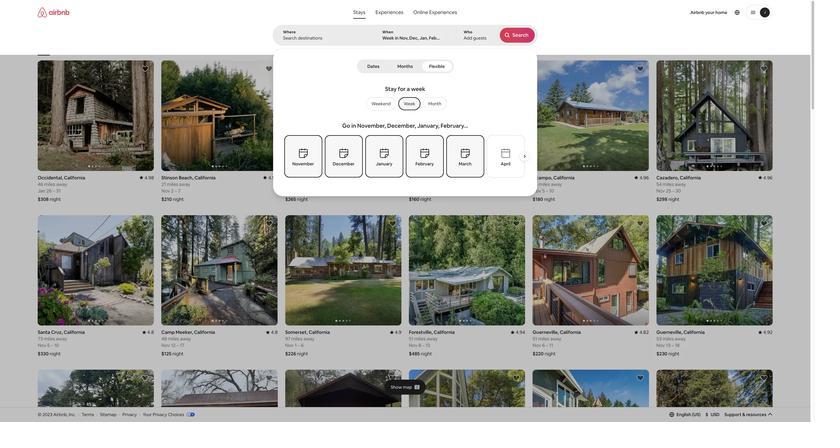 Task type: vqa. For each thing, say whether or not it's contained in the screenshot.
Forestville, California 51 miles away Nov 8 – 13 $485 night's –
yes



Task type: locate. For each thing, give the bounding box(es) containing it.
– left 18 at the bottom
[[672, 343, 675, 349]]

46
[[38, 181, 43, 187]]

1 horizontal spatial experiences
[[430, 9, 458, 16]]

2 · from the left
[[97, 412, 98, 418]]

10 down acampo,
[[550, 188, 554, 194]]

10 inside acampo, california 55 miles away nov 5 – 10 $180 night
[[550, 188, 554, 194]]

4.96 for cazadero, california 54 miles away nov 25 – 30 $298 night
[[764, 175, 773, 181]]

–
[[53, 188, 55, 194], [175, 188, 177, 194], [546, 188, 549, 194], [673, 188, 675, 194], [51, 343, 53, 349], [177, 343, 179, 349], [423, 343, 425, 349], [546, 343, 549, 349], [298, 343, 300, 349], [672, 343, 675, 349]]

0 horizontal spatial week
[[383, 35, 394, 41]]

away for guerneville, california 53 miles away nov 13 – 18 $230 night
[[675, 336, 686, 342]]

nov down 55
[[533, 188, 542, 194]]

night inside somerset, california 97 miles away nov 1 – 6 $226 night
[[297, 351, 308, 357]]

national parks
[[516, 46, 541, 51]]

parks
[[532, 46, 541, 51]]

6 inside guerneville, california 51 miles away nov 6 – 11 $220 night
[[543, 343, 545, 349]]

51 up $220
[[533, 336, 538, 342]]

0 vertical spatial in
[[395, 35, 399, 41]]

4.98
[[145, 175, 154, 181]]

1 guerneville, from the left
[[533, 330, 559, 336]]

$230
[[657, 351, 668, 357]]

away for acampo, california 55 miles away nov 5 – 10 $180 night
[[551, 181, 563, 187]]

group containing off-the-grid
[[38, 31, 667, 55]]

airbnb your home
[[691, 10, 728, 15]]

0 horizontal spatial 4.8
[[147, 330, 154, 336]]

– inside camp meeker, california 48 miles away nov 12 – 17 $125 night
[[177, 343, 179, 349]]

night right $265
[[297, 196, 308, 202]]

– inside cazadero, california 54 miles away nov 25 – 30 $298 night
[[673, 188, 675, 194]]

miles up 8 in the right bottom of the page
[[415, 336, 426, 342]]

dates button
[[358, 61, 389, 72]]

– inside occidental, california 46 miles away jan 26 – 31 $308 night
[[53, 188, 55, 194]]

13 right 8 in the right bottom of the page
[[426, 343, 431, 349]]

13 inside the "guerneville, california 53 miles away nov 13 – 18 $230 night"
[[667, 343, 671, 349]]

add to wishlist: garden valley, california image
[[389, 65, 397, 73]]

dec,
[[410, 35, 419, 41]]

night inside acampo, california 55 miles away nov 5 – 10 $180 night
[[545, 196, 556, 202]]

97
[[285, 336, 291, 342]]

guests
[[474, 35, 487, 41]]

stays
[[354, 9, 366, 16]]

miles inside forestville, california 51 miles away nov 8 – 13 $485 night
[[415, 336, 426, 342]]

nov left 1
[[285, 343, 294, 349]]

nov inside acampo, california 55 miles away nov 5 – 10 $180 night
[[533, 188, 542, 194]]

who
[[464, 30, 473, 35]]

night down "11"
[[545, 351, 556, 357]]

miles inside stinson beach, california 21 miles away nov 2 – 7 $210 night
[[167, 181, 178, 187]]

51 inside forestville, california 51 miles away nov 8 – 13 $485 night
[[409, 336, 414, 342]]

12
[[171, 343, 176, 349]]

2 4.96 from the left
[[764, 175, 773, 181]]

13 left 18 at the bottom
[[667, 343, 671, 349]]

night down 8 in the right bottom of the page
[[421, 351, 432, 357]]

cobb,
[[409, 175, 423, 181]]

california inside forestville, california 51 miles away nov 8 – 13 $485 night
[[434, 330, 455, 336]]

26
[[46, 188, 52, 194]]

in left nov,
[[395, 35, 399, 41]]

away inside stinson beach, california 21 miles away nov 2 – 7 $210 night
[[179, 181, 190, 187]]

nov up $220
[[533, 343, 542, 349]]

nov inside cazadero, california 54 miles away nov 25 – 30 $298 night
[[657, 188, 666, 194]]

play
[[314, 46, 321, 51]]

31
[[56, 188, 61, 194]]

– inside guerneville, california 51 miles away nov 6 – 11 $220 night
[[546, 343, 549, 349]]

miles up 12 in the left of the page
[[168, 336, 179, 342]]

0 horizontal spatial 5
[[47, 343, 50, 349]]

night right $180
[[545, 196, 556, 202]]

None search field
[[273, 0, 538, 196]]

1 4.96 from the left
[[640, 175, 650, 181]]

· left your
[[139, 412, 140, 418]]

miles down "santa"
[[44, 336, 55, 342]]

away inside the "guerneville, california 53 miles away nov 13 – 18 $230 night"
[[675, 336, 686, 342]]

11
[[550, 343, 554, 349]]

7
[[178, 188, 181, 194]]

add
[[464, 35, 473, 41]]

add to wishlist: los gatos, california image
[[637, 375, 645, 382]]

1 6 from the left
[[543, 343, 545, 349]]

4.92
[[764, 330, 773, 336]]

privacy
[[123, 412, 137, 418], [153, 412, 167, 418]]

– left 7
[[175, 188, 177, 194]]

nov left 8 in the right bottom of the page
[[409, 343, 418, 349]]

night down 31
[[50, 196, 61, 202]]

tab list
[[358, 60, 453, 73]]

2 51 from the left
[[533, 336, 538, 342]]

your
[[143, 412, 152, 418]]

miles inside santa cruz, california 73 miles away nov 5 – 10 $330 night
[[44, 336, 55, 342]]

– right 1
[[298, 343, 300, 349]]

tab list containing dates
[[358, 60, 453, 73]]

– inside acampo, california 55 miles away nov 5 – 10 $180 night
[[546, 188, 549, 194]]

1 horizontal spatial 51
[[533, 336, 538, 342]]

6
[[543, 343, 545, 349], [301, 343, 304, 349]]

tiny homes
[[336, 46, 356, 51]]

$220
[[533, 351, 544, 357]]

1 4.8 out of 5 average rating image from the left
[[142, 330, 154, 336]]

add to wishlist: guerneville, california image
[[761, 220, 768, 227]]

stinson beach, california 21 miles away nov 2 – 7 $210 night
[[162, 175, 216, 202]]

your privacy choices link
[[143, 412, 195, 418]]

away up 30
[[676, 181, 687, 187]]

tab list inside stays tab panel
[[358, 60, 453, 73]]

1 horizontal spatial 4.96
[[764, 175, 773, 181]]

miles for forestville, california 51 miles away nov 8 – 13 $485 night
[[415, 336, 426, 342]]

2 6 from the left
[[301, 343, 304, 349]]

1 horizontal spatial privacy
[[153, 412, 167, 418]]

in right go
[[352, 122, 356, 129]]

amazing
[[425, 46, 441, 51]]

guerneville, for 51
[[533, 330, 559, 336]]

nov inside santa cruz, california 73 miles away nov 5 – 10 $330 night
[[38, 343, 46, 349]]

0 horizontal spatial in
[[352, 122, 356, 129]]

· right terms
[[97, 412, 98, 418]]

privacy right your
[[153, 412, 167, 418]]

0 horizontal spatial 10
[[54, 343, 59, 349]]

0 horizontal spatial 6
[[301, 343, 304, 349]]

experiences up when
[[376, 9, 404, 16]]

away inside guerneville, california 51 miles away nov 6 – 11 $220 night
[[551, 336, 562, 342]]

add to wishlist: somerset, california image
[[389, 220, 397, 227]]

0 horizontal spatial privacy
[[123, 412, 137, 418]]

0 horizontal spatial 4.96
[[640, 175, 650, 181]]

away
[[56, 181, 67, 187], [179, 181, 190, 187], [551, 181, 563, 187], [676, 181, 687, 187], [56, 336, 67, 342], [180, 336, 191, 342], [427, 336, 438, 342], [551, 336, 562, 342], [304, 336, 315, 342], [675, 336, 686, 342]]

1 horizontal spatial week
[[404, 101, 416, 107]]

1 vertical spatial week
[[404, 101, 416, 107]]

1 horizontal spatial 6
[[543, 343, 545, 349]]

6 right 1
[[301, 343, 304, 349]]

valley,
[[303, 175, 317, 181]]

miles down acampo,
[[539, 181, 550, 187]]

go
[[343, 122, 351, 129]]

amazing pools
[[425, 46, 451, 51]]

nov for guerneville, california 53 miles away nov 13 – 18 $230 night
[[657, 343, 666, 349]]

miles up 25
[[663, 181, 675, 187]]

4.98 out of 5 average rating image
[[140, 175, 154, 181]]

away inside occidental, california 46 miles away jan 26 – 31 $308 night
[[56, 181, 67, 187]]

add to wishlist: guerneville, california image
[[637, 220, 645, 227]]

0 horizontal spatial 13
[[426, 343, 431, 349]]

night down 18 at the bottom
[[669, 351, 680, 357]]

nov down 54
[[657, 188, 666, 194]]

1 experiences from the left
[[376, 9, 404, 16]]

$298
[[657, 196, 668, 202]]

· right the "inc." on the bottom
[[78, 412, 79, 418]]

english
[[677, 412, 692, 418]]

$330
[[38, 351, 49, 357]]

51 down 'forestville,'
[[409, 336, 414, 342]]

0 vertical spatial 5
[[543, 188, 545, 194]]

california inside cazadero, california 54 miles away nov 25 – 30 $298 night
[[680, 175, 702, 181]]

– for forestville, california 51 miles away nov 8 – 13 $485 night
[[423, 343, 425, 349]]

week inside when week in nov, dec, jan, feb…
[[383, 35, 394, 41]]

pools
[[442, 46, 451, 51]]

4 · from the left
[[139, 412, 140, 418]]

miles for guerneville, california 53 miles away nov 13 – 18 $230 night
[[663, 336, 674, 342]]

nov
[[162, 188, 170, 194], [533, 188, 542, 194], [657, 188, 666, 194], [38, 343, 46, 349], [162, 343, 170, 349], [409, 343, 418, 349], [533, 343, 542, 349], [285, 343, 294, 349], [657, 343, 666, 349]]

miles inside guerneville, california 51 miles away nov 6 – 11 $220 night
[[539, 336, 550, 342]]

nov inside somerset, california 97 miles away nov 1 – 6 $226 night
[[285, 343, 294, 349]]

january
[[376, 161, 393, 167]]

night right $330
[[50, 351, 61, 357]]

miles up "11"
[[539, 336, 550, 342]]

week down when
[[383, 35, 394, 41]]

occidental,
[[38, 175, 63, 181]]

(us)
[[693, 412, 701, 418]]

0 vertical spatial week
[[383, 35, 394, 41]]

sitemap link
[[100, 412, 117, 418]]

miles for acampo, california 55 miles away nov 5 – 10 $180 night
[[539, 181, 550, 187]]

forestville, california 51 miles away nov 8 – 13 $485 night
[[409, 330, 455, 357]]

miles right the 53
[[663, 336, 674, 342]]

guerneville, inside the "guerneville, california 53 miles away nov 13 – 18 $230 night"
[[657, 330, 683, 336]]

add to wishlist: watsonville, california image
[[761, 375, 768, 382]]

away for somerset, california 97 miles away nov 1 – 6 $226 night
[[304, 336, 315, 342]]

california inside guerneville, california 51 miles away nov 6 – 11 $220 night
[[560, 330, 582, 336]]

show map button
[[385, 380, 426, 395]]

away up 31
[[56, 181, 67, 187]]

$485
[[409, 351, 420, 357]]

privacy left your
[[123, 412, 137, 418]]

5 up $180
[[543, 188, 545, 194]]

nov for guerneville, california 51 miles away nov 6 – 11 $220 night
[[533, 343, 542, 349]]

nov left 2 on the top left of page
[[162, 188, 170, 194]]

night down 30
[[669, 196, 680, 202]]

night inside cazadero, california 54 miles away nov 25 – 30 $298 night
[[669, 196, 680, 202]]

51 for guerneville, california
[[533, 336, 538, 342]]

away up "11"
[[551, 336, 562, 342]]

– inside somerset, california 97 miles away nov 1 – 6 $226 night
[[298, 343, 300, 349]]

1 horizontal spatial 4.8 out of 5 average rating image
[[266, 330, 278, 336]]

– left 17
[[177, 343, 179, 349]]

1 4.8 from the left
[[147, 330, 154, 336]]

night inside occidental, california 46 miles away jan 26 – 31 $308 night
[[50, 196, 61, 202]]

25
[[667, 188, 672, 194]]

february button
[[406, 135, 444, 178]]

add to wishlist: acampo, california image
[[637, 65, 645, 73]]

night
[[50, 196, 61, 202], [173, 196, 184, 202], [421, 196, 432, 202], [545, 196, 556, 202], [297, 196, 308, 202], [669, 196, 680, 202], [50, 351, 61, 357], [173, 351, 184, 357], [421, 351, 432, 357], [545, 351, 556, 357], [297, 351, 308, 357], [669, 351, 680, 357]]

4.9 out of 5 average rating image
[[390, 330, 402, 336]]

6 inside somerset, california 97 miles away nov 1 – 6 $226 night
[[301, 343, 304, 349]]

0 horizontal spatial experiences
[[376, 9, 404, 16]]

10 down cruz,
[[54, 343, 59, 349]]

english (us) button
[[670, 412, 701, 418]]

$226
[[285, 351, 296, 357]]

the-
[[401, 46, 408, 51]]

group containing weekend
[[364, 97, 447, 110]]

– for occidental, california 46 miles away jan 26 – 31 $308 night
[[53, 188, 55, 194]]

away for forestville, california 51 miles away nov 8 – 13 $485 night
[[427, 336, 438, 342]]

– inside forestville, california 51 miles away nov 8 – 13 $485 night
[[423, 343, 425, 349]]

california inside the "guerneville, california 53 miles away nov 13 – 18 $230 night"
[[684, 330, 705, 336]]

miles down somerset,
[[292, 336, 303, 342]]

experiences right online
[[430, 9, 458, 16]]

4.82
[[640, 330, 650, 336]]

nov down the 48
[[162, 343, 170, 349]]

nov inside guerneville, california 51 miles away nov 6 – 11 $220 night
[[533, 343, 542, 349]]

– inside the "guerneville, california 53 miles away nov 13 – 18 $230 night"
[[672, 343, 675, 349]]

somerset, california 97 miles away nov 1 – 6 $226 night
[[285, 330, 330, 357]]

night inside stinson beach, california 21 miles away nov 2 – 7 $210 night
[[173, 196, 184, 202]]

5 inside santa cruz, california 73 miles away nov 5 – 10 $330 night
[[47, 343, 50, 349]]

4.8 out of 5 average rating image
[[142, 330, 154, 336], [266, 330, 278, 336]]

13
[[426, 343, 431, 349], [667, 343, 671, 349]]

away inside cazadero, california 54 miles away nov 25 – 30 $298 night
[[676, 181, 687, 187]]

night inside guerneville, california 51 miles away nov 6 – 11 $220 night
[[545, 351, 556, 357]]

miles inside acampo, california 55 miles away nov 5 – 10 $180 night
[[539, 181, 550, 187]]

nov for forestville, california 51 miles away nov 8 – 13 $485 night
[[409, 343, 418, 349]]

add to wishlist: camp meeker, california image
[[265, 220, 273, 227]]

2 privacy from the left
[[153, 412, 167, 418]]

miles inside occidental, california 46 miles away jan 26 – 31 $308 night
[[44, 181, 55, 187]]

4.82 out of 5 average rating image
[[635, 330, 650, 336]]

away down 'forestville,'
[[427, 336, 438, 342]]

1 13 from the left
[[426, 343, 431, 349]]

nov down the 53
[[657, 343, 666, 349]]

1 horizontal spatial 5
[[543, 188, 545, 194]]

go in november, december, january, february… group
[[284, 120, 532, 188]]

51 inside guerneville, california 51 miles away nov 6 – 11 $220 night
[[533, 336, 538, 342]]

4.8 out of 5 average rating image left somerset,
[[266, 330, 278, 336]]

night down 7
[[173, 196, 184, 202]]

guerneville, up the 53
[[657, 330, 683, 336]]

away down beach,
[[179, 181, 190, 187]]

nov inside the "guerneville, california 53 miles away nov 13 – 18 $230 night"
[[657, 343, 666, 349]]

your privacy choices
[[143, 412, 184, 418]]

1 horizontal spatial 13
[[667, 343, 671, 349]]

– for guerneville, california 53 miles away nov 13 – 18 $230 night
[[672, 343, 675, 349]]

0 horizontal spatial 51
[[409, 336, 414, 342]]

4.96 out of 5 average rating image
[[635, 175, 650, 181]]

· left privacy link
[[119, 412, 120, 418]]

4.8 out of 5 average rating image left camp
[[142, 330, 154, 336]]

guerneville, inside guerneville, california 51 miles away nov 6 – 11 $220 night
[[533, 330, 559, 336]]

0 vertical spatial 10
[[550, 188, 554, 194]]

night inside santa cruz, california 73 miles away nov 5 – 10 $330 night
[[50, 351, 61, 357]]

$ usd
[[706, 412, 720, 418]]

miles up 26
[[44, 181, 55, 187]]

homes
[[345, 46, 356, 51]]

what can we help you find? tab list
[[349, 6, 409, 19]]

away down cruz,
[[56, 336, 67, 342]]

miles inside the "guerneville, california 53 miles away nov 13 – 18 $230 night"
[[663, 336, 674, 342]]

away inside forestville, california 51 miles away nov 8 – 13 $485 night
[[427, 336, 438, 342]]

4.8 out of 5 average rating image for camp meeker, california 48 miles away nov 12 – 17 $125 night
[[266, 330, 278, 336]]

1 vertical spatial 10
[[54, 343, 59, 349]]

1 horizontal spatial guerneville,
[[657, 330, 683, 336]]

away inside acampo, california 55 miles away nov 5 – 10 $180 night
[[551, 181, 563, 187]]

2 4.8 out of 5 average rating image from the left
[[266, 330, 278, 336]]

1 51 from the left
[[409, 336, 414, 342]]

away down somerset,
[[304, 336, 315, 342]]

away inside somerset, california 97 miles away nov 1 – 6 $226 night
[[304, 336, 315, 342]]

$265 night
[[285, 196, 308, 202]]

night right the $226
[[297, 351, 308, 357]]

nov,
[[400, 35, 409, 41]]

miles up 2 on the top left of page
[[167, 181, 178, 187]]

week
[[383, 35, 394, 41], [404, 101, 416, 107]]

5 up $330
[[47, 343, 50, 349]]

group
[[38, 31, 667, 55], [38, 60, 154, 171], [162, 60, 394, 171], [285, 60, 402, 171], [409, 60, 526, 171], [533, 60, 650, 171], [657, 60, 773, 171], [364, 97, 447, 110], [38, 215, 154, 326], [162, 215, 278, 326], [285, 215, 402, 326], [409, 215, 526, 326], [533, 215, 766, 326], [657, 215, 773, 326], [38, 370, 154, 422], [162, 370, 278, 422], [285, 370, 402, 422], [409, 370, 526, 422], [533, 370, 650, 422], [657, 370, 773, 422]]

add to wishlist: valley springs, california image
[[389, 375, 397, 382]]

vineyards
[[489, 46, 506, 51]]

privacy inside your privacy choices 'link'
[[153, 412, 167, 418]]

2 4.8 from the left
[[271, 330, 278, 336]]

away up 18 at the bottom
[[675, 336, 686, 342]]

a
[[407, 85, 410, 93]]

1 horizontal spatial 4.8
[[271, 330, 278, 336]]

– right 8 in the right bottom of the page
[[423, 343, 425, 349]]

– right 25
[[673, 188, 675, 194]]

nov down 73
[[38, 343, 46, 349]]

week down a
[[404, 101, 416, 107]]

away for cazadero, california 54 miles away nov 25 – 30 $298 night
[[676, 181, 687, 187]]

2 guerneville, from the left
[[657, 330, 683, 336]]

in
[[395, 35, 399, 41], [352, 122, 356, 129]]

2 13 from the left
[[667, 343, 671, 349]]

december
[[333, 161, 355, 167]]

nov inside forestville, california 51 miles away nov 8 – 13 $485 night
[[409, 343, 418, 349]]

miles inside cazadero, california 54 miles away nov 25 – 30 $298 night
[[663, 181, 675, 187]]

1 vertical spatial in
[[352, 122, 356, 129]]

4.94 out of 5 average rating image
[[511, 330, 526, 336]]

guerneville, up "11"
[[533, 330, 559, 336]]

november,
[[358, 122, 386, 129]]

0 horizontal spatial 4.8 out of 5 average rating image
[[142, 330, 154, 336]]

– left 31
[[53, 188, 55, 194]]

off-
[[394, 46, 401, 51]]

away down acampo,
[[551, 181, 563, 187]]

– left "11"
[[546, 343, 549, 349]]

santa
[[38, 330, 50, 336]]

4.8 left somerset,
[[271, 330, 278, 336]]

1 vertical spatial 5
[[47, 343, 50, 349]]

1 horizontal spatial 10
[[550, 188, 554, 194]]

4.8 left camp
[[147, 330, 154, 336]]

months button
[[390, 61, 421, 72]]

– down cruz,
[[51, 343, 53, 349]]

january button
[[366, 135, 404, 178]]

where
[[283, 30, 296, 35]]

add to wishlist: stinson beach, california image
[[265, 65, 273, 73]]

terms link
[[82, 412, 94, 418]]

away inside santa cruz, california 73 miles away nov 5 – 10 $330 night
[[56, 336, 67, 342]]

california inside stinson beach, california 21 miles away nov 2 – 7 $210 night
[[195, 175, 216, 181]]

miles
[[44, 181, 55, 187], [167, 181, 178, 187], [539, 181, 550, 187], [663, 181, 675, 187], [44, 336, 55, 342], [168, 336, 179, 342], [415, 336, 426, 342], [539, 336, 550, 342], [292, 336, 303, 342], [663, 336, 674, 342]]

away inside camp meeker, california 48 miles away nov 12 – 17 $125 night
[[180, 336, 191, 342]]

21
[[162, 181, 166, 187]]

– inside stinson beach, california 21 miles away nov 2 – 7 $210 night
[[175, 188, 177, 194]]

3 · from the left
[[119, 412, 120, 418]]

55
[[533, 181, 538, 187]]

skiing
[[370, 46, 380, 51]]

6 left "11"
[[543, 343, 545, 349]]

away down meeker, in the bottom of the page
[[180, 336, 191, 342]]

add to wishlist: forestville, california image
[[513, 220, 521, 227]]

– down acampo,
[[546, 188, 549, 194]]

0 horizontal spatial guerneville,
[[533, 330, 559, 336]]

5 inside acampo, california 55 miles away nov 5 – 10 $180 night
[[543, 188, 545, 194]]

miles inside somerset, california 97 miles away nov 1 – 6 $226 night
[[292, 336, 303, 342]]

choices
[[168, 412, 184, 418]]

1 horizontal spatial in
[[395, 35, 399, 41]]

night down 17
[[173, 351, 184, 357]]

4.8 for camp meeker, california 48 miles away nov 12 – 17 $125 night
[[271, 330, 278, 336]]



Task type: describe. For each thing, give the bounding box(es) containing it.
for
[[398, 85, 406, 93]]

4.89
[[392, 175, 402, 181]]

week inside group
[[404, 101, 416, 107]]

your
[[706, 10, 715, 15]]

$308
[[38, 196, 49, 202]]

– inside santa cruz, california 73 miles away nov 5 – 10 $330 night
[[51, 343, 53, 349]]

forestville,
[[409, 330, 433, 336]]

cruz,
[[51, 330, 63, 336]]

nov for acampo, california 55 miles away nov 5 – 10 $180 night
[[533, 188, 542, 194]]

51 for forestville, california
[[409, 336, 414, 342]]

cobb, california
[[409, 175, 445, 181]]

profile element
[[468, 0, 773, 25]]

73
[[38, 336, 43, 342]]

add to wishlist: valley springs, california image
[[265, 375, 273, 382]]

away for guerneville, california 51 miles away nov 6 – 11 $220 night
[[551, 336, 562, 342]]

garden valley, california
[[285, 175, 339, 181]]

support & resources
[[725, 412, 767, 418]]

miles for occidental, california 46 miles away jan 26 – 31 $308 night
[[44, 181, 55, 187]]

53
[[657, 336, 662, 342]]

show map
[[391, 385, 412, 390]]

4.96 out of 5 average rating image
[[759, 175, 773, 181]]

4.8 out of 5 average rating image for santa cruz, california 73 miles away nov 5 – 10 $330 night
[[142, 330, 154, 336]]

california inside santa cruz, california 73 miles away nov 5 – 10 $330 night
[[64, 330, 85, 336]]

miles inside camp meeker, california 48 miles away nov 12 – 17 $125 night
[[168, 336, 179, 342]]

map
[[403, 385, 412, 390]]

$180
[[533, 196, 544, 202]]

none search field containing stay for a week
[[273, 0, 538, 196]]

miles for somerset, california 97 miles away nov 1 – 6 $226 night
[[292, 336, 303, 342]]

somerset,
[[285, 330, 308, 336]]

flexible
[[430, 64, 445, 69]]

camp meeker, california 48 miles away nov 12 – 17 $125 night
[[162, 330, 215, 357]]

support & resources button
[[725, 412, 773, 418]]

Where field
[[283, 35, 365, 41]]

november button
[[284, 135, 322, 178]]

nov inside camp meeker, california 48 miles away nov 12 – 17 $125 night
[[162, 343, 170, 349]]

2
[[171, 188, 174, 194]]

miles for cazadero, california 54 miles away nov 25 – 30 $298 night
[[663, 181, 675, 187]]

guerneville, california 51 miles away nov 6 – 11 $220 night
[[533, 330, 582, 357]]

december,
[[387, 122, 416, 129]]

13 inside forestville, california 51 miles away nov 8 – 13 $485 night
[[426, 343, 431, 349]]

4.89 out of 5 average rating image
[[387, 175, 402, 181]]

$125
[[162, 351, 172, 357]]

add to wishlist: occidental, california image
[[142, 65, 149, 73]]

– for cazadero, california 54 miles away nov 25 – 30 $298 night
[[673, 188, 675, 194]]

beach,
[[179, 175, 194, 181]]

november
[[293, 161, 314, 167]]

night inside camp meeker, california 48 miles away nov 12 – 17 $125 night
[[173, 351, 184, 357]]

stinson
[[162, 175, 178, 181]]

garden
[[285, 175, 302, 181]]

airbnb,
[[53, 412, 68, 418]]

add to wishlist: cazadero, california image
[[761, 65, 768, 73]]

terms · sitemap · privacy ·
[[82, 412, 140, 418]]

add to wishlist: santa cruz, california image
[[142, 220, 149, 227]]

add to wishlist: cloverdale, california image
[[513, 375, 521, 382]]

support
[[725, 412, 742, 418]]

who add guests
[[464, 30, 487, 41]]

acampo, california 55 miles away nov 5 – 10 $180 night
[[533, 175, 575, 202]]

away for occidental, california 46 miles away jan 26 – 31 $308 night
[[56, 181, 67, 187]]

experiences button
[[371, 6, 409, 19]]

$160
[[409, 196, 420, 202]]

4.92 out of 5 average rating image
[[759, 330, 773, 336]]

2023
[[42, 412, 52, 418]]

jan,
[[420, 35, 428, 41]]

airbnb your home link
[[687, 6, 732, 19]]

© 2023 airbnb, inc. ·
[[38, 412, 79, 418]]

4.99 out of 5 average rating image
[[264, 175, 278, 181]]

february…
[[441, 122, 469, 129]]

off-the-grid
[[394, 46, 415, 51]]

english (us)
[[677, 412, 701, 418]]

online
[[414, 9, 428, 16]]

grid
[[408, 46, 415, 51]]

california inside acampo, california 55 miles away nov 5 – 10 $180 night
[[554, 175, 575, 181]]

$265
[[285, 196, 296, 202]]

4.9
[[395, 330, 402, 336]]

privacy link
[[123, 412, 137, 418]]

1 · from the left
[[78, 412, 79, 418]]

week
[[411, 85, 426, 93]]

night inside forestville, california 51 miles away nov 8 – 13 $485 night
[[421, 351, 432, 357]]

nov for somerset, california 97 miles away nov 1 – 6 $226 night
[[285, 343, 294, 349]]

4.8 for santa cruz, california 73 miles away nov 5 – 10 $330 night
[[147, 330, 154, 336]]

california inside camp meeker, california 48 miles away nov 12 – 17 $125 night
[[194, 330, 215, 336]]

10 inside santa cruz, california 73 miles away nov 5 – 10 $330 night
[[54, 343, 59, 349]]

8
[[419, 343, 422, 349]]

stay for a week
[[385, 85, 426, 93]]

experiences inside button
[[376, 9, 404, 16]]

54
[[657, 181, 662, 187]]

dates
[[368, 64, 380, 69]]

sitemap
[[100, 412, 117, 418]]

©
[[38, 412, 41, 418]]

1 privacy from the left
[[123, 412, 137, 418]]

tiny
[[336, 46, 344, 51]]

california inside occidental, california 46 miles away jan 26 – 31 $308 night
[[64, 175, 85, 181]]

night right $160
[[421, 196, 432, 202]]

night inside the "guerneville, california 53 miles away nov 13 – 18 $230 night"
[[669, 351, 680, 357]]

– for acampo, california 55 miles away nov 5 – 10 $180 night
[[546, 188, 549, 194]]

airbnb
[[691, 10, 705, 15]]

in inside when week in nov, dec, jan, feb…
[[395, 35, 399, 41]]

camp
[[162, 330, 175, 336]]

stay
[[385, 85, 397, 93]]

trending
[[462, 46, 478, 51]]

stays button
[[349, 6, 371, 19]]

add to wishlist: tomales, california image
[[142, 375, 149, 382]]

acampo,
[[533, 175, 553, 181]]

– for guerneville, california 51 miles away nov 6 – 11 $220 night
[[546, 343, 549, 349]]

nov for cazadero, california 54 miles away nov 25 – 30 $298 night
[[657, 188, 666, 194]]

stays tab panel
[[273, 25, 538, 196]]

go in november, december, january, february…
[[343, 122, 469, 129]]

miles for guerneville, california 51 miles away nov 6 – 11 $220 night
[[539, 336, 550, 342]]

&
[[743, 412, 746, 418]]

group inside stay for a week group
[[364, 97, 447, 110]]

cazadero,
[[657, 175, 679, 181]]

california inside somerset, california 97 miles away nov 1 – 6 $226 night
[[309, 330, 330, 336]]

nov inside stinson beach, california 21 miles away nov 2 – 7 $210 night
[[162, 188, 170, 194]]

guerneville, for 53
[[657, 330, 683, 336]]

in inside group
[[352, 122, 356, 129]]

2 experiences from the left
[[430, 9, 458, 16]]

national
[[516, 46, 531, 51]]

meeker,
[[176, 330, 193, 336]]

online experiences link
[[409, 6, 463, 19]]

occidental, california 46 miles away jan 26 – 31 $308 night
[[38, 175, 85, 202]]

stay for a week group
[[304, 83, 507, 120]]

4.96 for acampo, california 55 miles away nov 5 – 10 $180 night
[[640, 175, 650, 181]]

4.88 out of 5 average rating image
[[511, 175, 526, 181]]

$160 night
[[409, 196, 432, 202]]

terms
[[82, 412, 94, 418]]

– for somerset, california 97 miles away nov 1 – 6 $226 night
[[298, 343, 300, 349]]

lakefront
[[282, 46, 299, 51]]



